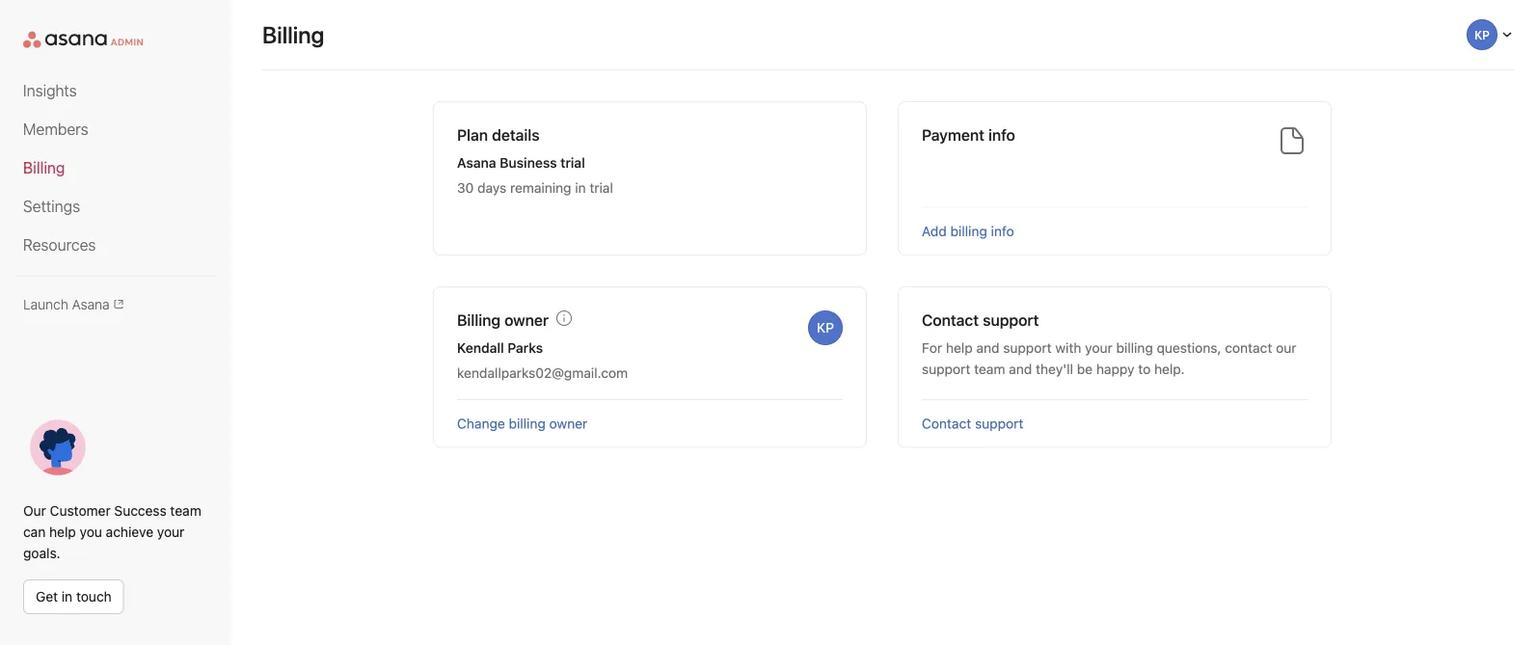 Task type: describe. For each thing, give the bounding box(es) containing it.
you
[[80, 524, 102, 540]]

1 horizontal spatial owner
[[550, 416, 588, 432]]

0 vertical spatial billing
[[262, 21, 325, 48]]

launch
[[23, 296, 68, 312]]

in inside asana business trial 30 days remaining in trial
[[575, 180, 586, 196]]

asana business trial 30 days remaining in trial
[[457, 155, 613, 196]]

members link
[[23, 118, 208, 141]]

kendall parks kendallparks02@gmail.com
[[457, 340, 628, 381]]

add billing info button
[[922, 223, 1015, 239]]

help inside for help and support with your billing questions, contact our support team and they'll be happy to help.
[[946, 340, 973, 356]]

add billing info
[[922, 223, 1015, 239]]

contact
[[1226, 340, 1273, 356]]

members
[[23, 120, 88, 138]]

payment
[[922, 126, 985, 144]]

insights link
[[23, 79, 208, 102]]

0 horizontal spatial billing
[[23, 159, 65, 177]]

1 vertical spatial trial
[[590, 180, 613, 196]]

1 vertical spatial asana
[[72, 296, 110, 312]]

plan details
[[457, 126, 540, 144]]

resources link
[[23, 233, 208, 257]]

with
[[1056, 340, 1082, 356]]

billing inside for help and support with your billing questions, contact our support team and they'll be happy to help.
[[1117, 340, 1154, 356]]

2 horizontal spatial billing
[[457, 311, 501, 329]]

2 contact from the top
[[922, 416, 972, 432]]

our
[[1277, 340, 1297, 356]]

change billing owner button
[[457, 416, 588, 432]]

1 contact from the top
[[922, 311, 979, 329]]

days
[[478, 180, 507, 196]]

launch asana link
[[23, 296, 208, 312]]

our
[[23, 503, 46, 519]]

touch
[[76, 589, 112, 605]]

goals.
[[23, 546, 60, 562]]

contact support button
[[922, 416, 1024, 432]]

remaining
[[510, 180, 572, 196]]

team inside for help and support with your billing questions, contact our support team and they'll be happy to help.
[[975, 361, 1006, 377]]

help.
[[1155, 361, 1185, 377]]

achieve
[[106, 524, 153, 540]]

payment info
[[922, 126, 1016, 144]]

launch asana
[[23, 296, 110, 312]]

help inside our customer success team can help you achieve your goals.
[[49, 524, 76, 540]]

1 vertical spatial info
[[991, 223, 1015, 239]]

change billing owner
[[457, 416, 588, 432]]

get in touch
[[36, 589, 112, 605]]

they'll
[[1036, 361, 1074, 377]]

our customer success team can help you achieve your goals.
[[23, 503, 201, 562]]

team inside our customer success team can help you achieve your goals.
[[170, 503, 201, 519]]



Task type: locate. For each thing, give the bounding box(es) containing it.
get
[[36, 589, 58, 605]]

0 vertical spatial billing
[[951, 223, 988, 239]]

0 vertical spatial in
[[575, 180, 586, 196]]

billing for info
[[951, 223, 988, 239]]

help right for
[[946, 340, 973, 356]]

your up be
[[1086, 340, 1113, 356]]

billing owner
[[457, 311, 549, 329]]

1 vertical spatial team
[[170, 503, 201, 519]]

questions,
[[1157, 340, 1222, 356]]

billing
[[951, 223, 988, 239], [1117, 340, 1154, 356], [509, 416, 546, 432]]

0 vertical spatial owner
[[505, 311, 549, 329]]

0 vertical spatial contact support
[[922, 311, 1040, 329]]

your inside our customer success team can help you achieve your goals.
[[157, 524, 185, 540]]

settings link
[[23, 195, 208, 218]]

1 horizontal spatial and
[[1009, 361, 1033, 377]]

2 horizontal spatial billing
[[1117, 340, 1154, 356]]

customer
[[50, 503, 111, 519]]

1 vertical spatial contact support
[[922, 416, 1024, 432]]

0 vertical spatial help
[[946, 340, 973, 356]]

contact support up for
[[922, 311, 1040, 329]]

help
[[946, 340, 973, 356], [49, 524, 76, 540]]

0 horizontal spatial your
[[157, 524, 185, 540]]

owner up parks
[[505, 311, 549, 329]]

contact support
[[922, 311, 1040, 329], [922, 416, 1024, 432]]

your inside for help and support with your billing questions, contact our support team and they'll be happy to help.
[[1086, 340, 1113, 356]]

to
[[1139, 361, 1151, 377]]

contact up for
[[922, 311, 979, 329]]

0 horizontal spatial trial
[[561, 155, 585, 171]]

help down customer
[[49, 524, 76, 540]]

trial up remaining at left
[[561, 155, 585, 171]]

2 vertical spatial billing
[[457, 311, 501, 329]]

business
[[500, 155, 557, 171]]

0 vertical spatial info
[[989, 126, 1016, 144]]

contact down for
[[922, 416, 972, 432]]

billing for owner
[[509, 416, 546, 432]]

1 contact support from the top
[[922, 311, 1040, 329]]

1 vertical spatial help
[[49, 524, 76, 540]]

contact support down for
[[922, 416, 1024, 432]]

1 vertical spatial in
[[62, 589, 73, 605]]

1 vertical spatial contact
[[922, 416, 972, 432]]

billing link
[[23, 156, 208, 179]]

asana inside asana business trial 30 days remaining in trial
[[457, 155, 496, 171]]

in inside button
[[62, 589, 73, 605]]

0 horizontal spatial help
[[49, 524, 76, 540]]

support
[[983, 311, 1040, 329], [1004, 340, 1052, 356], [922, 361, 971, 377], [975, 416, 1024, 432]]

parks
[[508, 340, 543, 356]]

asana right launch
[[72, 296, 110, 312]]

0 vertical spatial contact
[[922, 311, 979, 329]]

0 vertical spatial your
[[1086, 340, 1113, 356]]

asana
[[457, 155, 496, 171], [72, 296, 110, 312]]

success
[[114, 503, 167, 519]]

kendall
[[457, 340, 504, 356]]

plan
[[457, 126, 488, 144]]

billing
[[262, 21, 325, 48], [23, 159, 65, 177], [457, 311, 501, 329]]

your
[[1086, 340, 1113, 356], [157, 524, 185, 540]]

1 vertical spatial owner
[[550, 416, 588, 432]]

in right get
[[62, 589, 73, 605]]

for help and support with your billing questions, contact our support team and they'll be happy to help.
[[922, 340, 1297, 377]]

in right remaining at left
[[575, 180, 586, 196]]

0 horizontal spatial asana
[[72, 296, 110, 312]]

be
[[1077, 361, 1093, 377]]

1 horizontal spatial your
[[1086, 340, 1113, 356]]

happy
[[1097, 361, 1135, 377]]

1 horizontal spatial help
[[946, 340, 973, 356]]

0 horizontal spatial team
[[170, 503, 201, 519]]

1 vertical spatial and
[[1009, 361, 1033, 377]]

0 vertical spatial trial
[[561, 155, 585, 171]]

1 horizontal spatial team
[[975, 361, 1006, 377]]

trial right remaining at left
[[590, 180, 613, 196]]

1 horizontal spatial asana
[[457, 155, 496, 171]]

1 vertical spatial billing
[[1117, 340, 1154, 356]]

2 vertical spatial billing
[[509, 416, 546, 432]]

0 vertical spatial and
[[977, 340, 1000, 356]]

for
[[922, 340, 943, 356]]

kendallparks02@gmail.com
[[457, 365, 628, 381]]

kp
[[817, 320, 834, 336]]

team right 'success'
[[170, 503, 201, 519]]

and right for
[[977, 340, 1000, 356]]

owner
[[505, 311, 549, 329], [550, 416, 588, 432]]

contact
[[922, 311, 979, 329], [922, 416, 972, 432]]

billing right the change
[[509, 416, 546, 432]]

owner down kendallparks02@gmail.com
[[550, 416, 588, 432]]

change
[[457, 416, 505, 432]]

1 horizontal spatial billing
[[951, 223, 988, 239]]

and left they'll
[[1009, 361, 1033, 377]]

trial
[[561, 155, 585, 171], [590, 180, 613, 196]]

1 horizontal spatial in
[[575, 180, 586, 196]]

settings
[[23, 197, 80, 216]]

team up 'contact support' button
[[975, 361, 1006, 377]]

resources
[[23, 236, 96, 254]]

info right the add on the right of page
[[991, 223, 1015, 239]]

30
[[457, 180, 474, 196]]

info right payment
[[989, 126, 1016, 144]]

details
[[492, 126, 540, 144]]

info
[[989, 126, 1016, 144], [991, 223, 1015, 239]]

1 horizontal spatial billing
[[262, 21, 325, 48]]

billing up to
[[1117, 340, 1154, 356]]

1 vertical spatial billing
[[23, 159, 65, 177]]

team
[[975, 361, 1006, 377], [170, 503, 201, 519]]

2 contact support from the top
[[922, 416, 1024, 432]]

insights
[[23, 82, 77, 100]]

can
[[23, 524, 46, 540]]

add
[[922, 223, 947, 239]]

in
[[575, 180, 586, 196], [62, 589, 73, 605]]

your down 'success'
[[157, 524, 185, 540]]

and
[[977, 340, 1000, 356], [1009, 361, 1033, 377]]

0 horizontal spatial and
[[977, 340, 1000, 356]]

0 horizontal spatial billing
[[509, 416, 546, 432]]

billing right the add on the right of page
[[951, 223, 988, 239]]

0 vertical spatial asana
[[457, 155, 496, 171]]

0 horizontal spatial in
[[62, 589, 73, 605]]

0 vertical spatial team
[[975, 361, 1006, 377]]

1 horizontal spatial trial
[[590, 180, 613, 196]]

asana up 30
[[457, 155, 496, 171]]

get in touch button
[[23, 580, 124, 615]]

0 horizontal spatial owner
[[505, 311, 549, 329]]

1 vertical spatial your
[[157, 524, 185, 540]]



Task type: vqa. For each thing, say whether or not it's contained in the screenshot.
right and
yes



